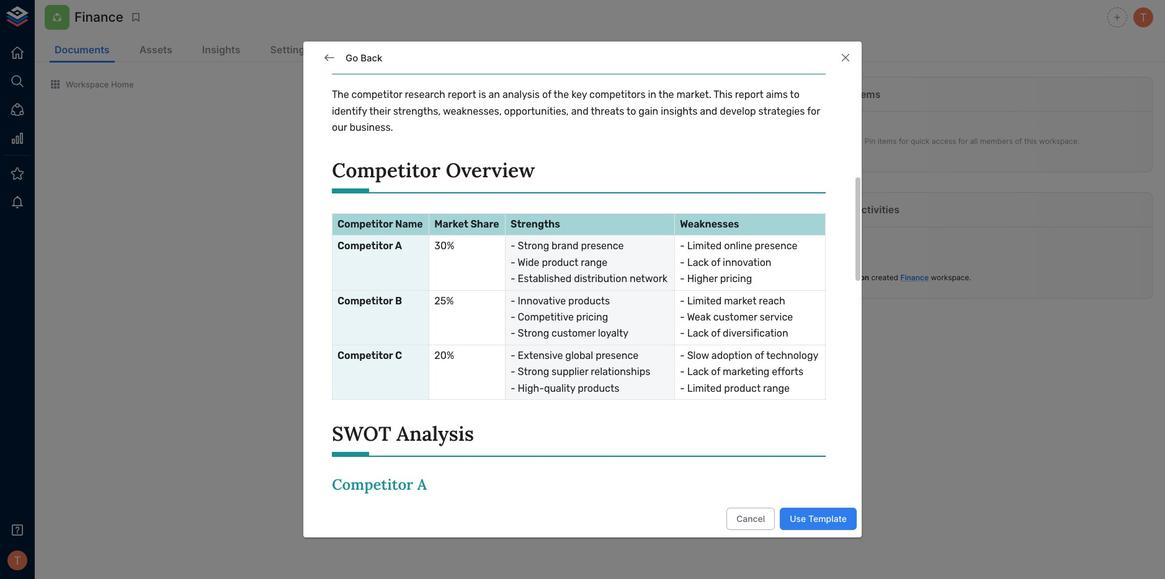 Task type: locate. For each thing, give the bounding box(es) containing it.
lack up "higher"
[[687, 257, 709, 269]]

1 vertical spatial t button
[[4, 547, 31, 575]]

powerful
[[330, 285, 361, 295]]

0 horizontal spatial and
[[571, 105, 589, 117]]

the right in
[[659, 89, 674, 101]]

1 limited from the top
[[687, 240, 722, 252]]

2 vertical spatial strong
[[518, 366, 549, 378]]

finance up "documents"
[[74, 9, 123, 25]]

2 strong from the top
[[518, 328, 549, 340]]

presence for range
[[581, 240, 624, 252]]

strategies
[[759, 105, 805, 117]]

pricing
[[720, 273, 752, 285], [577, 312, 608, 323]]

3 lack from the top
[[687, 366, 709, 378]]

presence up relationships
[[596, 350, 639, 362]]

supplier
[[552, 366, 589, 378]]

items
[[854, 88, 881, 101]]

workspace.
[[1040, 137, 1080, 146]]

strong up high-
[[518, 366, 549, 378]]

cancel button
[[727, 508, 775, 531]]

0 vertical spatial t
[[1140, 10, 1148, 24]]

1 vertical spatial strong
[[518, 328, 549, 340]]

report up weaknesses,
[[448, 89, 476, 101]]

2 vertical spatial to
[[401, 296, 408, 305]]

loyalty
[[598, 328, 629, 340]]

strong up wide
[[518, 240, 549, 252]]

25%
[[435, 295, 454, 307]]

1 vertical spatial products
[[578, 383, 620, 394]]

product
[[542, 257, 579, 269], [724, 383, 761, 394]]

competitor
[[332, 157, 441, 183], [338, 219, 393, 230], [338, 240, 393, 252], [338, 295, 393, 307], [338, 350, 393, 362], [332, 476, 414, 495]]

range up distribution
[[581, 257, 608, 269]]

bookmark image
[[130, 12, 141, 23]]

presence up distribution
[[581, 240, 624, 252]]

a down name
[[395, 240, 402, 252]]

1 horizontal spatial customer
[[714, 312, 758, 323]]

notes
[[433, 285, 453, 295]]

3 limited from the top
[[687, 383, 722, 394]]

of left this
[[1015, 137, 1023, 146]]

1 vertical spatial pricing
[[577, 312, 608, 323]]

for left all
[[959, 137, 969, 146]]

competitor down competitor name
[[338, 240, 393, 252]]

products inside the - extensive global presence - strong supplier relationships - high-quality products
[[578, 383, 620, 394]]

for left quick
[[899, 137, 909, 146]]

0 vertical spatial limited
[[687, 240, 722, 252]]

limited inside - limited market reach - weak customer service - lack of diversification
[[687, 295, 722, 307]]

of
[[542, 89, 552, 101], [1015, 137, 1023, 146], [711, 257, 721, 269], [711, 328, 721, 340], [755, 350, 764, 362], [711, 366, 721, 378]]

product down brand
[[542, 257, 579, 269]]

found.
[[428, 270, 456, 281]]

customer inside - limited market reach - weak customer service - lack of diversification
[[714, 312, 758, 323]]

report up "develop"
[[735, 89, 764, 101]]

1 vertical spatial t
[[14, 554, 21, 568]]

of inside the competitor research report is an analysis of the key competitors in the market. this report aims to identify their strengths, weaknesses, opportunities, and threats to gain insights and develop strategies for our business.
[[542, 89, 552, 101]]

1 vertical spatial range
[[763, 383, 790, 394]]

1 horizontal spatial and
[[700, 105, 718, 117]]

for down pinned
[[808, 105, 820, 117]]

1 vertical spatial lack
[[687, 328, 709, 340]]

insights
[[202, 43, 241, 56]]

a down analysis
[[417, 476, 427, 495]]

competitor left c
[[338, 350, 393, 362]]

go back
[[346, 52, 383, 64]]

1 lack from the top
[[687, 257, 709, 269]]

range inside - strong brand presence - wide product range - established distribution network
[[581, 257, 608, 269]]

lack inside - slow adoption of technology - lack of marketing efforts - limited product range
[[687, 366, 709, 378]]

0 vertical spatial finance
[[74, 9, 123, 25]]

the competitor research report is an analysis of the key competitors in the market. this report aims to identify their strengths, weaknesses, opportunities, and threats to gain insights and develop strategies for our business.
[[332, 89, 823, 134]]

relationships
[[591, 366, 651, 378]]

lack
[[687, 257, 709, 269], [687, 328, 709, 340], [687, 366, 709, 378]]

or
[[333, 296, 340, 305]]

the
[[554, 89, 569, 101], [659, 89, 674, 101]]

1 horizontal spatial t button
[[1132, 6, 1156, 29]]

strong inside the - extensive global presence - strong supplier relationships - high-quality products
[[518, 366, 549, 378]]

0 vertical spatial strong
[[518, 240, 549, 252]]

finance
[[74, 9, 123, 25], [901, 273, 929, 283]]

competitor
[[352, 89, 403, 101]]

limited down weaknesses
[[687, 240, 722, 252]]

1 vertical spatial product
[[724, 383, 761, 394]]

opportunities,
[[504, 105, 569, 117]]

of up the adoption
[[711, 328, 721, 340]]

0 vertical spatial customer
[[714, 312, 758, 323]]

slow
[[687, 350, 709, 362]]

customer up global
[[552, 328, 596, 340]]

competitor a down competitor name
[[338, 240, 402, 252]]

create left powerful
[[305, 285, 328, 295]]

service
[[760, 312, 793, 323]]

pricing up loyalty
[[577, 312, 608, 323]]

0 horizontal spatial to
[[401, 296, 408, 305]]

1 horizontal spatial pricing
[[720, 273, 752, 285]]

strong
[[518, 240, 549, 252], [518, 328, 549, 340], [518, 366, 549, 378]]

c
[[395, 350, 402, 362]]

pinned items
[[819, 88, 881, 101]]

wikis
[[407, 285, 424, 295]]

1 horizontal spatial create
[[693, 79, 721, 89]]

0 vertical spatial competitor a
[[338, 240, 402, 252]]

presence inside - strong brand presence - wide product range - established distribution network
[[581, 240, 624, 252]]

0 horizontal spatial range
[[581, 257, 608, 269]]

documents link
[[50, 38, 115, 63]]

use template button
[[780, 508, 857, 531]]

competitor name
[[338, 219, 423, 230]]

0 vertical spatial a
[[395, 240, 402, 252]]

competitor a down 'swot'
[[332, 476, 427, 495]]

0 vertical spatial lack
[[687, 257, 709, 269]]

limited inside - limited online presence - lack of innovation - higher pricing
[[687, 240, 722, 252]]

1 horizontal spatial range
[[763, 383, 790, 394]]

20%
[[435, 350, 454, 362]]

competitor c
[[338, 350, 402, 362]]

to left gain
[[627, 105, 636, 117]]

of inside - limited market reach - weak customer service - lack of diversification
[[711, 328, 721, 340]]

strong inside - innovative products - competitive pricing - strong customer loyalty
[[518, 328, 549, 340]]

0 vertical spatial create
[[693, 79, 721, 89]]

0 horizontal spatial the
[[554, 89, 569, 101]]

to
[[790, 89, 800, 101], [627, 105, 636, 117], [401, 296, 408, 305]]

no documents found. create powerful documents, wikis & notes for personal use or invite your team to collaborate with you.
[[305, 270, 512, 305]]

develop
[[720, 105, 756, 117]]

competitor down business.
[[332, 157, 441, 183]]

to right aims
[[790, 89, 800, 101]]

1 horizontal spatial t
[[1140, 10, 1148, 24]]

a
[[395, 240, 402, 252], [417, 476, 427, 495]]

quick
[[911, 137, 930, 146]]

for inside no documents found. create powerful documents, wikis & notes for personal use or invite your team to collaborate with you.
[[455, 285, 465, 295]]

diversification
[[723, 328, 789, 340]]

1 horizontal spatial product
[[724, 383, 761, 394]]

create new button
[[683, 73, 767, 96]]

you.
[[469, 296, 484, 305]]

3 strong from the top
[[518, 366, 549, 378]]

limited for weak
[[687, 295, 722, 307]]

presence
[[581, 240, 624, 252], [755, 240, 798, 252], [596, 350, 639, 362]]

1 vertical spatial to
[[627, 105, 636, 117]]

range down efforts
[[763, 383, 790, 394]]

2 horizontal spatial to
[[790, 89, 800, 101]]

swot
[[332, 421, 391, 447]]

to right the team at the bottom left of page
[[401, 296, 408, 305]]

the
[[332, 89, 349, 101]]

- strong brand presence - wide product range - established distribution network
[[511, 240, 668, 285]]

new
[[724, 79, 742, 89]]

collaborate
[[410, 296, 450, 305]]

team
[[381, 296, 399, 305]]

0 horizontal spatial create
[[305, 285, 328, 295]]

2 vertical spatial lack
[[687, 366, 709, 378]]

product inside - slow adoption of technology - lack of marketing efforts - limited product range
[[724, 383, 761, 394]]

competitor left name
[[338, 219, 393, 230]]

0 horizontal spatial t button
[[4, 547, 31, 575]]

1 horizontal spatial report
[[735, 89, 764, 101]]

presence inside the - extensive global presence - strong supplier relationships - high-quality products
[[596, 350, 639, 362]]

brand
[[552, 240, 579, 252]]

2 lack from the top
[[687, 328, 709, 340]]

competitor down documents,
[[338, 295, 393, 307]]

products
[[569, 295, 610, 307], [578, 383, 620, 394]]

presence inside - limited online presence - lack of innovation - higher pricing
[[755, 240, 798, 252]]

pricing down innovation
[[720, 273, 752, 285]]

1 vertical spatial customer
[[552, 328, 596, 340]]

for up with
[[455, 285, 465, 295]]

&
[[427, 285, 431, 295]]

market
[[435, 219, 469, 230]]

- limited online presence - lack of innovation - higher pricing
[[680, 240, 798, 285]]

and down this
[[700, 105, 718, 117]]

0 vertical spatial range
[[581, 257, 608, 269]]

finance right created
[[901, 273, 929, 283]]

key
[[572, 89, 587, 101]]

report
[[448, 89, 476, 101], [735, 89, 764, 101]]

weaknesses
[[680, 219, 740, 230]]

0 vertical spatial product
[[542, 257, 579, 269]]

1 horizontal spatial the
[[659, 89, 674, 101]]

0 vertical spatial pricing
[[720, 273, 752, 285]]

.
[[970, 273, 972, 283]]

of up opportunities,
[[542, 89, 552, 101]]

0 horizontal spatial report
[[448, 89, 476, 101]]

products down relationships
[[578, 383, 620, 394]]

insights
[[661, 105, 698, 117]]

products inside - innovative products - competitive pricing - strong customer loyalty
[[569, 295, 610, 307]]

pin
[[865, 137, 876, 146]]

0 horizontal spatial a
[[395, 240, 402, 252]]

home
[[111, 79, 134, 89]]

and down key at the top of the page
[[571, 105, 589, 117]]

0 vertical spatial products
[[569, 295, 610, 307]]

burton
[[845, 273, 870, 283]]

1 horizontal spatial a
[[417, 476, 427, 495]]

lack down slow on the right of the page
[[687, 366, 709, 378]]

analysis
[[503, 89, 540, 101]]

overview
[[446, 157, 535, 183]]

reach
[[759, 295, 786, 307]]

our
[[332, 122, 347, 134]]

customer down market
[[714, 312, 758, 323]]

access
[[932, 137, 957, 146]]

1 and from the left
[[571, 105, 589, 117]]

0 horizontal spatial pricing
[[577, 312, 608, 323]]

1 horizontal spatial finance
[[901, 273, 929, 283]]

1 vertical spatial create
[[305, 285, 328, 295]]

lack down weak
[[687, 328, 709, 340]]

0 horizontal spatial product
[[542, 257, 579, 269]]

strong down competitive
[[518, 328, 549, 340]]

0 horizontal spatial customer
[[552, 328, 596, 340]]

for
[[808, 105, 820, 117], [899, 137, 909, 146], [959, 137, 969, 146], [455, 285, 465, 295]]

presence up innovation
[[755, 240, 798, 252]]

workspace
[[66, 79, 109, 89]]

limited up weak
[[687, 295, 722, 307]]

the left key at the top of the page
[[554, 89, 569, 101]]

limited down slow on the right of the page
[[687, 383, 722, 394]]

create left new
[[693, 79, 721, 89]]

customer
[[714, 312, 758, 323], [552, 328, 596, 340]]

1 vertical spatial finance
[[901, 273, 929, 283]]

business.
[[350, 122, 393, 134]]

1 strong from the top
[[518, 240, 549, 252]]

0 horizontal spatial t
[[14, 554, 21, 568]]

personal
[[467, 285, 497, 295]]

2 limited from the top
[[687, 295, 722, 307]]

1 vertical spatial limited
[[687, 295, 722, 307]]

2 vertical spatial limited
[[687, 383, 722, 394]]

lack inside - limited online presence - lack of innovation - higher pricing
[[687, 257, 709, 269]]

products down distribution
[[569, 295, 610, 307]]

product down marketing
[[724, 383, 761, 394]]

1 vertical spatial competitor a
[[332, 476, 427, 495]]

of up "higher"
[[711, 257, 721, 269]]

product inside - strong brand presence - wide product range - established distribution network
[[542, 257, 579, 269]]



Task type: describe. For each thing, give the bounding box(es) containing it.
their
[[369, 105, 391, 117]]

market share
[[435, 219, 499, 230]]

name
[[395, 219, 423, 230]]

online
[[724, 240, 753, 252]]

gain
[[639, 105, 659, 117]]

lack inside - limited market reach - weak customer service - lack of diversification
[[687, 328, 709, 340]]

pin items for quick access for all members of this workspace.
[[865, 137, 1080, 146]]

insights link
[[197, 38, 245, 63]]

for inside the competitor research report is an analysis of the key competitors in the market. this report aims to identify their strengths, weaknesses, opportunities, and threats to gain insights and develop strategies for our business.
[[808, 105, 820, 117]]

network
[[630, 273, 668, 285]]

create inside no documents found. create powerful documents, wikis & notes for personal use or invite your team to collaborate with you.
[[305, 285, 328, 295]]

1 report from the left
[[448, 89, 476, 101]]

0 vertical spatial to
[[790, 89, 800, 101]]

learn
[[387, 315, 408, 325]]

competitor down 'swot'
[[332, 476, 414, 495]]

global
[[566, 350, 593, 362]]

activities
[[855, 204, 900, 216]]

0 vertical spatial t button
[[1132, 6, 1156, 29]]

pinned
[[819, 88, 852, 101]]

technology
[[767, 350, 819, 362]]

this
[[714, 89, 733, 101]]

innovation
[[723, 257, 772, 269]]

workspace home
[[66, 79, 134, 89]]

go back dialog
[[304, 39, 862, 538]]

pm
[[851, 264, 861, 272]]

swot analysis
[[332, 421, 474, 447]]

learn more
[[387, 315, 430, 325]]

settings link
[[265, 38, 315, 63]]

presence for relationships
[[596, 350, 639, 362]]

established
[[518, 273, 572, 285]]

go
[[346, 52, 358, 64]]

pricing inside - limited online presence - lack of innovation - higher pricing
[[720, 273, 752, 285]]

cancel
[[737, 514, 765, 524]]

documents
[[55, 43, 110, 56]]

create new
[[693, 79, 742, 89]]

documents,
[[363, 285, 405, 295]]

assets link
[[134, 38, 177, 63]]

limited for lack
[[687, 240, 722, 252]]

use
[[499, 285, 512, 295]]

back
[[361, 52, 383, 64]]

weaknesses,
[[443, 105, 502, 117]]

strong inside - strong brand presence - wide product range - established distribution network
[[518, 240, 549, 252]]

recent
[[819, 204, 852, 216]]

customer inside - innovative products - competitive pricing - strong customer loyalty
[[552, 328, 596, 340]]

all
[[971, 137, 978, 146]]

adoption
[[712, 350, 753, 362]]

30%
[[435, 240, 455, 252]]

limited inside - slow adoption of technology - lack of marketing efforts - limited product range
[[687, 383, 722, 394]]

t for t 'button' to the top
[[1140, 10, 1148, 24]]

b
[[395, 295, 402, 307]]

of inside - limited online presence - lack of innovation - higher pricing
[[711, 257, 721, 269]]

created
[[872, 273, 899, 283]]

competitor for 20%
[[338, 350, 393, 362]]

competitor for market share
[[338, 219, 393, 230]]

workspace home link
[[50, 79, 134, 90]]

competitors
[[590, 89, 646, 101]]

innovative
[[518, 295, 566, 307]]

1 vertical spatial a
[[417, 476, 427, 495]]

analysis
[[397, 421, 474, 447]]

2 and from the left
[[700, 105, 718, 117]]

today
[[810, 238, 833, 248]]

- innovative products - competitive pricing - strong customer loyalty
[[511, 295, 629, 340]]

in
[[648, 89, 657, 101]]

2 report from the left
[[735, 89, 764, 101]]

research
[[405, 89, 446, 101]]

presence for innovation
[[755, 240, 798, 252]]

04:04
[[830, 264, 849, 272]]

range inside - slow adoption of technology - lack of marketing efforts - limited product range
[[763, 383, 790, 394]]

0 horizontal spatial finance
[[74, 9, 123, 25]]

members
[[980, 137, 1013, 146]]

wide
[[518, 257, 540, 269]]

your
[[364, 296, 379, 305]]

recent activities
[[819, 204, 900, 216]]

pricing inside - innovative products - competitive pricing - strong customer loyalty
[[577, 312, 608, 323]]

competitor for 30%
[[338, 240, 393, 252]]

1 the from the left
[[554, 89, 569, 101]]

an
[[489, 89, 500, 101]]

t for the left t 'button'
[[14, 554, 21, 568]]

1 horizontal spatial to
[[627, 105, 636, 117]]

competitor for 25%
[[338, 295, 393, 307]]

workspace
[[931, 273, 970, 283]]

distribution
[[574, 273, 628, 285]]

- limited market reach - weak customer service - lack of diversification
[[680, 295, 793, 340]]

high-
[[518, 383, 544, 394]]

invite
[[343, 296, 361, 305]]

of down the adoption
[[711, 366, 721, 378]]

strengths,
[[393, 105, 441, 117]]

use
[[790, 514, 806, 524]]

market.
[[677, 89, 712, 101]]

learn more button
[[383, 311, 433, 330]]

threats
[[591, 105, 625, 117]]

use template
[[790, 514, 847, 524]]

marketing
[[723, 366, 770, 378]]

finance inside today 04:04 pm tim burton created finance workspace .
[[901, 273, 929, 283]]

2 the from the left
[[659, 89, 674, 101]]

to inside no documents found. create powerful documents, wikis & notes for personal use or invite your team to collaborate with you.
[[401, 296, 408, 305]]

extensive
[[518, 350, 563, 362]]

create inside button
[[693, 79, 721, 89]]

more
[[410, 315, 430, 325]]

competitor b
[[338, 295, 402, 307]]

is
[[479, 89, 486, 101]]

finance link
[[901, 273, 929, 283]]

of up marketing
[[755, 350, 764, 362]]

strengths
[[511, 219, 560, 230]]

weak
[[687, 312, 711, 323]]

this
[[1025, 137, 1038, 146]]



Task type: vqa. For each thing, say whether or not it's contained in the screenshot.


